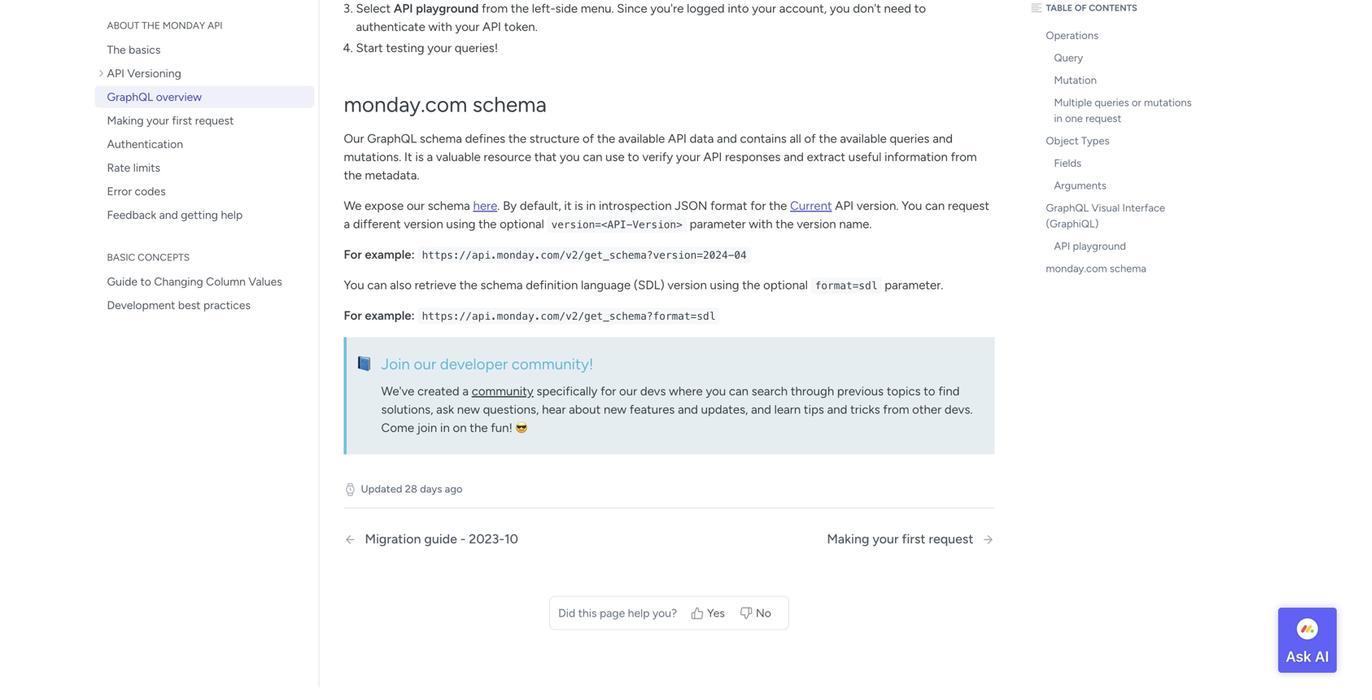 Task type: describe. For each thing, give the bounding box(es) containing it.
and right the tips
[[827, 404, 848, 419]]

fields link
[[1036, 154, 1206, 177]]

we expose our schema here . by default, it is in introspection json format for the current
[[344, 201, 832, 215]]

show subpages for api versioning image
[[99, 70, 107, 81]]

graphql visual interface (graphiql) link
[[1027, 199, 1206, 237]]

specifically
[[537, 386, 598, 401]]

monday.com schema link
[[1027, 260, 1206, 282]]

can inside 'our graphql schema defines the structure of the available api data and contains all of the available queries and mutations. it is a valuable resource that you can use to verify your api responses and extract useful information from the metadata.'
[[583, 152, 603, 167]]

monday.com schema inside monday.com schema link
[[1046, 264, 1147, 277]]

one
[[1065, 114, 1083, 127]]

select api playground
[[356, 3, 479, 18]]

logged
[[687, 3, 725, 18]]

we've created a community
[[381, 386, 534, 401]]

0 vertical spatial for
[[750, 201, 766, 215]]

graphql for graphql visual interface (graphiql)
[[1046, 203, 1089, 216]]

and down search
[[751, 404, 771, 419]]

first for the topmost 'making your first request' link
[[172, 116, 192, 129]]

from inside specifically for our devs where you can search through previous topics to find solutions, ask new questions, hear about new features and updates, and learn tips and tricks from other devs. come join in on the fun! 😎
[[883, 404, 909, 419]]

multiple queries or mutations in one request
[[1054, 98, 1192, 127]]

fields
[[1054, 159, 1082, 172]]

other
[[912, 404, 942, 419]]

error
[[107, 186, 132, 200]]

making for the topmost 'making your first request' link
[[107, 116, 144, 129]]

select
[[356, 3, 391, 18]]

contains
[[740, 134, 787, 148]]

to inside 'our graphql schema defines the structure of the available api data and contains all of the available queries and mutations. it is a valuable resource that you can use to verify your api responses and extract useful information from the metadata.'
[[628, 152, 639, 167]]

using inside api version. you can request a different version using the optional
[[446, 219, 476, 234]]

authenticate
[[356, 21, 425, 36]]

current link
[[790, 201, 832, 215]]

04
[[734, 251, 747, 263]]

and up information
[[933, 134, 953, 148]]

our graphql schema defines the structure of the available api data and contains all of the available queries and mutations. it is a valuable resource that you can use to verify your api responses and extract useful information from the metadata.
[[344, 134, 977, 185]]

1 vertical spatial with
[[749, 219, 773, 234]]

about
[[107, 22, 139, 33]]

0 vertical spatial monday.com schema
[[344, 93, 547, 119]]

tricks
[[851, 404, 880, 419]]

also
[[390, 280, 412, 295]]

arrow right2 image
[[982, 535, 995, 548]]

first for 'making your first request' link to the bottom
[[902, 534, 926, 549]]

the left current link
[[769, 201, 787, 215]]

you inside 'our graphql schema defines the structure of the available api data and contains all of the available queries and mutations. it is a valuable resource that you can use to verify your api responses and extract useful information from the metadata.'
[[560, 152, 580, 167]]

ai
[[1315, 648, 1329, 665]]

you inside specifically for our devs where you can search through previous topics to find solutions, ask new questions, hear about new features and updates, and learn tips and tricks from other devs. come join in on the fun! 😎
[[706, 386, 726, 401]]

the up the use
[[597, 134, 615, 148]]

with inside from the left-side menu. since you're logged into your account, you don't need to authenticate with your api token.
[[428, 21, 452, 36]]

you can also retrieve the schema definition language (sdl) version using the optional format=sdl parameter.
[[344, 280, 944, 295]]

tips
[[804, 404, 824, 419]]

1 vertical spatial our
[[414, 357, 436, 375]]

making your first request inside pagination controls element
[[827, 534, 974, 549]]

by
[[503, 201, 517, 215]]

column
[[206, 277, 246, 290]]

best
[[178, 300, 201, 314]]

version inside api version. you can request a different version using the optional
[[404, 219, 443, 234]]

expose
[[365, 201, 404, 215]]

extract
[[807, 152, 846, 167]]

monday
[[163, 22, 205, 33]]

is inside 'our graphql schema defines the structure of the available api data and contains all of the available queries and mutations. it is a valuable resource that you can use to verify your api responses and extract useful information from the metadata.'
[[415, 152, 424, 167]]

ago
[[445, 485, 463, 498]]

testing
[[386, 43, 424, 57]]

request inside the 'multiple queries or mutations in one request'
[[1086, 114, 1122, 127]]

1 horizontal spatial using
[[710, 280, 739, 295]]

updates,
[[701, 404, 748, 419]]

feedback and getting help
[[107, 210, 243, 224]]

object types link
[[1027, 132, 1206, 154]]

side
[[556, 3, 578, 18]]

28
[[405, 485, 417, 498]]

fun!
[[491, 423, 513, 437]]

limits
[[133, 163, 160, 177]]

about the monday api
[[107, 22, 223, 33]]

api down the 'data'
[[704, 152, 722, 167]]

(graphiql)
[[1046, 219, 1099, 232]]

a inside api version. you can request a different version using the optional
[[344, 219, 350, 234]]

authentication link
[[95, 135, 315, 157]]

arrow left2 image
[[344, 535, 357, 548]]

responses
[[725, 152, 781, 167]]

the basics link
[[95, 41, 315, 63]]

0 vertical spatial monday.com
[[344, 93, 467, 119]]

queries!
[[455, 43, 498, 57]]

the up 'basics'
[[142, 22, 160, 33]]

can inside api version. you can request a different version using the optional
[[925, 201, 945, 215]]

you inside api version. you can request a different version using the optional
[[902, 201, 922, 215]]

search
[[752, 386, 788, 401]]

the up extract
[[819, 134, 837, 148]]

guide
[[424, 534, 457, 549]]

and down all
[[784, 152, 804, 167]]

.
[[497, 201, 500, 215]]

our for specifically for our devs where you can search through previous topics to find solutions, ask new questions, hear about new features and updates, and learn tips and tricks from other devs. come join in on the fun! 😎
[[619, 386, 637, 401]]

did
[[558, 608, 575, 622]]

request up authentication link
[[195, 116, 234, 129]]

development best practices link
[[95, 296, 315, 318]]

watch image
[[344, 485, 357, 498]]

rate
[[107, 163, 130, 177]]

in inside specifically for our devs where you can search through previous topics to find solutions, ask new questions, hear about new features and updates, and learn tips and tricks from other devs. come join in on the fun! 😎
[[440, 423, 450, 437]]

feedback and getting help link
[[95, 206, 315, 228]]

specifically for our devs where you can search through previous topics to find solutions, ask new questions, hear about new features and updates, and learn tips and tricks from other devs. come join in on the fun! 😎
[[381, 386, 973, 437]]

hear
[[542, 404, 566, 419]]

10
[[505, 534, 518, 549]]

graphql overview
[[107, 92, 202, 106]]

guide
[[107, 277, 138, 290]]

the up resource at the left top of the page
[[508, 134, 527, 148]]

api up the basics link
[[208, 22, 223, 33]]

ask ai button
[[1278, 608, 1337, 673]]

your inside pagination controls element
[[873, 534, 899, 549]]

current
[[790, 201, 832, 215]]

and right the 'data'
[[717, 134, 737, 148]]

error codes link
[[95, 182, 315, 204]]

guide to changing column values link
[[95, 273, 315, 295]]

data
[[690, 134, 714, 148]]

api left the 'data'
[[668, 134, 687, 148]]

basic
[[107, 253, 135, 265]]

overview
[[156, 92, 202, 106]]

2 horizontal spatial version
[[797, 219, 836, 234]]

community!
[[512, 357, 594, 375]]

development
[[107, 300, 175, 314]]

defines
[[465, 134, 505, 148]]

authentication
[[107, 139, 183, 153]]

mutation link
[[1036, 71, 1206, 94]]

1 of from the left
[[583, 134, 594, 148]]

graphql inside 'our graphql schema defines the structure of the available api data and contains all of the available queries and mutations. it is a valuable resource that you can use to verify your api responses and extract useful information from the metadata.'
[[367, 134, 417, 148]]

graphql visual interface (graphiql)
[[1046, 203, 1165, 232]]

you inside from the left-side menu. since you're logged into your account, you don't need to authenticate with your api token.
[[830, 3, 850, 18]]

we've
[[381, 386, 414, 401]]

different
[[353, 219, 401, 234]]

api version. you can request a different version using the optional
[[344, 201, 990, 234]]

it
[[404, 152, 412, 167]]

yes
[[707, 608, 725, 622]]

migration guide - 2023-10
[[365, 534, 518, 549]]

codes
[[135, 186, 166, 200]]

example: for for example: https://api.monday.com/v2/get_schema?format=sdl
[[365, 311, 415, 325]]

queries inside 'our graphql schema defines the structure of the available api data and contains all of the available queries and mutations. it is a valuable resource that you can use to verify your api responses and extract useful information from the metadata.'
[[890, 134, 930, 148]]

for for for example: https://api.monday.com/v2/get_schema?format=sdl
[[344, 311, 362, 325]]



Task type: locate. For each thing, give the bounding box(es) containing it.
multiple queries or mutations in one request link
[[1036, 94, 1206, 132]]

2 vertical spatial our
[[619, 386, 637, 401]]

for example: https://api.monday.com/v2/get_schema?version=2024-04
[[344, 250, 747, 264]]

our
[[344, 134, 364, 148]]

operations
[[1046, 31, 1099, 44]]

1 horizontal spatial is
[[575, 201, 583, 215]]

help left you?
[[628, 608, 650, 622]]

our right join
[[414, 357, 436, 375]]

structure
[[530, 134, 580, 148]]

here
[[473, 201, 497, 215]]

the basics
[[107, 45, 161, 59]]

0 vertical spatial with
[[428, 21, 452, 36]]

0 vertical spatial you
[[902, 201, 922, 215]]

1 vertical spatial making your first request link
[[827, 534, 995, 549]]

0 vertical spatial in
[[1054, 114, 1063, 127]]

your
[[752, 3, 776, 18], [455, 21, 480, 36], [427, 43, 452, 57], [146, 116, 169, 129], [676, 152, 700, 167], [873, 534, 899, 549]]

versioning
[[127, 68, 181, 82]]

you up updates,
[[706, 386, 726, 401]]

0 horizontal spatial monday.com schema
[[344, 93, 547, 119]]

the up token.
[[511, 3, 529, 18]]

2 available from the left
[[840, 134, 887, 148]]

in left "one"
[[1054, 114, 1063, 127]]

community
[[472, 386, 534, 401]]

1 example: from the top
[[365, 250, 415, 264]]

0 vertical spatial for
[[344, 250, 362, 264]]

with right parameter
[[749, 219, 773, 234]]

request inside pagination controls element
[[929, 534, 974, 549]]

0 vertical spatial help
[[221, 210, 243, 224]]

2 vertical spatial graphql
[[1046, 203, 1089, 216]]

0 vertical spatial making
[[107, 116, 144, 129]]

the inside specifically for our devs where you can search through previous topics to find solutions, ask new questions, hear about new features and updates, and learn tips and tricks from other devs. come join in on the fun! 😎
[[470, 423, 488, 437]]

with
[[428, 21, 452, 36], [749, 219, 773, 234]]

queries inside the 'multiple queries or mutations in one request'
[[1095, 98, 1129, 111]]

api inside "link"
[[107, 68, 124, 82]]

new right about
[[604, 404, 627, 419]]

metadata.
[[365, 170, 419, 185]]

1 vertical spatial for
[[344, 311, 362, 325]]

1 vertical spatial in
[[586, 201, 596, 215]]

from inside 'our graphql schema defines the structure of the available api data and contains all of the available queries and mutations. it is a valuable resource that you can use to verify your api responses and extract useful information from the metadata.'
[[951, 152, 977, 167]]

basic concepts
[[107, 253, 190, 265]]

using down here link
[[446, 219, 476, 234]]

about
[[569, 404, 601, 419]]

1 for from the top
[[344, 250, 362, 264]]

a down we
[[344, 219, 350, 234]]

schema left here link
[[428, 201, 470, 215]]

1 vertical spatial you
[[344, 280, 364, 295]]

version down current link
[[797, 219, 836, 234]]

0 horizontal spatial is
[[415, 152, 424, 167]]

1 horizontal spatial graphql
[[367, 134, 417, 148]]

1 vertical spatial monday.com schema
[[1046, 264, 1147, 277]]

1 horizontal spatial monday.com
[[1046, 264, 1107, 277]]

0 horizontal spatial version
[[404, 219, 443, 234]]

monday.com up it
[[344, 93, 467, 119]]

0 horizontal spatial queries
[[890, 134, 930, 148]]

1 horizontal spatial from
[[883, 404, 909, 419]]

1 horizontal spatial making your first request link
[[827, 534, 995, 549]]

1 horizontal spatial available
[[840, 134, 887, 148]]

definition
[[526, 280, 578, 295]]

1 vertical spatial help
[[628, 608, 650, 622]]

using
[[446, 219, 476, 234], [710, 280, 739, 295]]

1 horizontal spatial making your first request
[[827, 534, 974, 549]]

1 horizontal spatial help
[[628, 608, 650, 622]]

of right structure on the top left of page
[[583, 134, 594, 148]]

0 horizontal spatial with
[[428, 21, 452, 36]]

2 for from the top
[[344, 311, 362, 325]]

version
[[404, 219, 443, 234], [797, 219, 836, 234], [668, 280, 707, 295]]

example: up also
[[365, 250, 415, 264]]

1 vertical spatial queries
[[890, 134, 930, 148]]

we
[[344, 201, 362, 215]]

help for getting
[[221, 210, 243, 224]]

0 vertical spatial graphql
[[107, 92, 153, 106]]

2 horizontal spatial a
[[463, 386, 469, 401]]

1 horizontal spatial queries
[[1095, 98, 1129, 111]]

for inside specifically for our devs where you can search through previous topics to find solutions, ask new questions, hear about new features and updates, and learn tips and tricks from other devs. come join in on the fun! 😎
[[601, 386, 616, 401]]

1 vertical spatial first
[[902, 534, 926, 549]]

questions,
[[483, 404, 539, 419]]

to right need
[[915, 3, 926, 18]]

the inside from the left-side menu. since you're logged into your account, you don't need to authenticate with your api token.
[[511, 3, 529, 18]]

rate limits
[[107, 163, 160, 177]]

for right format
[[750, 201, 766, 215]]

api down 'the'
[[107, 68, 124, 82]]

1 vertical spatial using
[[710, 280, 739, 295]]

2 horizontal spatial in
[[1054, 114, 1063, 127]]

0 horizontal spatial monday.com
[[344, 93, 467, 119]]

schema down api playground link
[[1110, 264, 1147, 277]]

0 horizontal spatial help
[[221, 210, 243, 224]]

pagination controls element
[[344, 517, 995, 566]]

with up "start testing your queries!" at the left of the page
[[428, 21, 452, 36]]

format
[[711, 201, 747, 215]]

schema up defines
[[473, 93, 547, 119]]

1 vertical spatial monday.com
[[1046, 264, 1107, 277]]

our inside specifically for our devs where you can search through previous topics to find solutions, ask new questions, hear about new features and updates, and learn tips and tricks from other devs. come join in on the fun! 😎
[[619, 386, 637, 401]]

you left don't
[[830, 3, 850, 18]]

example: down also
[[365, 311, 415, 325]]

0 vertical spatial is
[[415, 152, 424, 167]]

2 vertical spatial a
[[463, 386, 469, 401]]

and down where at the bottom of page
[[678, 404, 698, 419]]

version right different
[[404, 219, 443, 234]]

can down information
[[925, 201, 945, 215]]

1 horizontal spatial first
[[902, 534, 926, 549]]

0 horizontal spatial making
[[107, 116, 144, 129]]

mutations.
[[344, 152, 401, 167]]

schema
[[473, 93, 547, 119], [420, 134, 462, 148], [428, 201, 470, 215], [1110, 264, 1147, 277], [481, 280, 523, 295]]

from right information
[[951, 152, 977, 167]]

the down current link
[[776, 219, 794, 234]]

verify
[[642, 152, 673, 167]]

0 vertical spatial first
[[172, 116, 192, 129]]

0 vertical spatial using
[[446, 219, 476, 234]]

1 horizontal spatial of
[[804, 134, 816, 148]]

0 horizontal spatial making your first request link
[[95, 111, 315, 133]]

schema up valuable
[[420, 134, 462, 148]]

in
[[1054, 114, 1063, 127], [586, 201, 596, 215], [440, 423, 450, 437]]

1 horizontal spatial new
[[604, 404, 627, 419]]

to right the guide
[[140, 277, 151, 290]]

for for for example: https://api.monday.com/v2/get_schema?version=2024-04
[[344, 250, 362, 264]]

optional left format=sdl
[[763, 280, 808, 295]]

2023-
[[469, 534, 505, 549]]

playground up monday.com schema link in the top right of the page
[[1073, 242, 1126, 255]]

monday.com schema up defines
[[344, 93, 547, 119]]

previous
[[837, 386, 884, 401]]

ask
[[1286, 648, 1312, 665]]

api up authenticate
[[394, 3, 413, 18]]

api down '(graphiql)'
[[1054, 242, 1070, 255]]

(sdl)
[[634, 280, 665, 295]]

for up about
[[601, 386, 616, 401]]

where
[[669, 386, 703, 401]]

1 vertical spatial making
[[827, 534, 869, 549]]

queries down mutation link at the right of the page
[[1095, 98, 1129, 111]]

0 horizontal spatial you
[[560, 152, 580, 167]]

getting
[[181, 210, 218, 224]]

available up useful
[[840, 134, 887, 148]]

and down codes
[[159, 210, 178, 224]]

for down different
[[344, 250, 362, 264]]

features
[[630, 404, 675, 419]]

0 vertical spatial playground
[[416, 3, 479, 18]]

can inside specifically for our devs where you can search through previous topics to find solutions, ask new questions, hear about new features and updates, and learn tips and tricks from other devs. come join in on the fun! 😎
[[729, 386, 749, 401]]

request left arrow right2 icon
[[929, 534, 974, 549]]

feedback
[[107, 210, 156, 224]]

example:
[[365, 250, 415, 264], [365, 311, 415, 325]]

monday.com schema down api playground
[[1046, 264, 1147, 277]]

api up name.
[[835, 201, 854, 215]]

version>
[[633, 221, 683, 233]]

😎
[[516, 423, 528, 437]]

arguments link
[[1036, 177, 1206, 199]]

0 vertical spatial our
[[407, 201, 425, 215]]

monday.com
[[344, 93, 467, 119], [1046, 264, 1107, 277]]

can up updates,
[[729, 386, 749, 401]]

graphql down api versioning
[[107, 92, 153, 106]]

available up verify
[[618, 134, 665, 148]]

schema up for example: https://api.monday.com/v2/get_schema?format=sdl
[[481, 280, 523, 295]]

graphql up it
[[367, 134, 417, 148]]

1 vertical spatial graphql
[[367, 134, 417, 148]]

you right version.
[[902, 201, 922, 215]]

from inside from the left-side menu. since you're logged into your account, you don't need to authenticate with your api token.
[[482, 3, 508, 18]]

first left arrow right2 icon
[[902, 534, 926, 549]]

thumbs down1 image
[[740, 609, 753, 622]]

2 vertical spatial you
[[706, 386, 726, 401]]

1 vertical spatial you
[[560, 152, 580, 167]]

1 vertical spatial a
[[344, 219, 350, 234]]

request down information
[[948, 201, 990, 215]]

api playground
[[1054, 242, 1126, 255]]

query
[[1054, 53, 1083, 66]]

0 vertical spatial from
[[482, 3, 508, 18]]

1 vertical spatial for
[[601, 386, 616, 401]]

menu.
[[581, 3, 614, 18]]

days
[[420, 485, 442, 498]]

parameter
[[690, 219, 746, 234]]

come
[[381, 423, 414, 437]]

1 horizontal spatial in
[[586, 201, 596, 215]]

the down 04
[[742, 280, 760, 295]]

our left devs
[[619, 386, 637, 401]]

from the left-side menu. since you're logged into your account, you don't need to authenticate with your api token.
[[356, 3, 926, 36]]

project logo image
[[1295, 616, 1321, 642]]

resource
[[484, 152, 531, 167]]

making
[[107, 116, 144, 129], [827, 534, 869, 549]]

ask ai
[[1286, 648, 1329, 665]]

0 horizontal spatial in
[[440, 423, 450, 437]]

api inside from the left-side menu. since you're logged into your account, you don't need to authenticate with your api token.
[[483, 21, 501, 36]]

arguments
[[1054, 181, 1107, 194]]

0 horizontal spatial graphql
[[107, 92, 153, 106]]

from down topics
[[883, 404, 909, 419]]

api versioning link
[[95, 64, 315, 86]]

1 horizontal spatial playground
[[1073, 242, 1126, 255]]

your inside 'our graphql schema defines the structure of the available api data and contains all of the available queries and mutations. it is a valuable resource that you can use to verify your api responses and extract useful information from the metadata.'
[[676, 152, 700, 167]]

1 vertical spatial optional
[[763, 280, 808, 295]]

this
[[578, 608, 597, 622]]

1 horizontal spatial with
[[749, 219, 773, 234]]

in left the on
[[440, 423, 450, 437]]

to inside specifically for our devs where you can search through previous topics to find solutions, ask new questions, hear about new features and updates, and learn tips and tricks from other devs. come join in on the fun! 😎
[[924, 386, 936, 401]]

graphql inside graphql visual interface (graphiql)
[[1046, 203, 1089, 216]]

0 horizontal spatial optional
[[500, 219, 544, 234]]

0 horizontal spatial a
[[344, 219, 350, 234]]

0 vertical spatial optional
[[500, 219, 544, 234]]

the down mutations. on the left of the page
[[344, 170, 362, 185]]

api versioning
[[107, 68, 181, 82]]

object types
[[1046, 136, 1110, 149]]

thumbs up 2 image
[[691, 609, 704, 622]]

0 vertical spatial queries
[[1095, 98, 1129, 111]]

object
[[1046, 136, 1079, 149]]

playground up "start testing your queries!" at the left of the page
[[416, 3, 479, 18]]

can left also
[[367, 280, 387, 295]]

version=<api-
[[551, 221, 633, 233]]

help for page
[[628, 608, 650, 622]]

monday.com schema
[[344, 93, 547, 119], [1046, 264, 1147, 277]]

0 horizontal spatial using
[[446, 219, 476, 234]]

here link
[[473, 201, 497, 215]]

1 horizontal spatial you
[[706, 386, 726, 401]]

first inside pagination controls element
[[902, 534, 926, 549]]

in up version=<api-
[[586, 201, 596, 215]]

is
[[415, 152, 424, 167], [575, 201, 583, 215]]

2 example: from the top
[[365, 311, 415, 325]]

to up other
[[924, 386, 936, 401]]

0 horizontal spatial of
[[583, 134, 594, 148]]

2 horizontal spatial from
[[951, 152, 977, 167]]

0 horizontal spatial new
[[457, 404, 480, 419]]

the inside api version. you can request a different version using the optional
[[479, 219, 497, 234]]

example: for for example: https://api.monday.com/v2/get_schema?version=2024-04
[[365, 250, 415, 264]]

version.
[[857, 201, 899, 215]]

version right (sdl)
[[668, 280, 707, 295]]

through
[[791, 386, 834, 401]]

format=sdl
[[815, 282, 878, 294]]

in inside the 'multiple queries or mutations in one request'
[[1054, 114, 1063, 127]]

queries up information
[[890, 134, 930, 148]]

2 new from the left
[[604, 404, 627, 419]]

0 horizontal spatial from
[[482, 3, 508, 18]]

0 horizontal spatial first
[[172, 116, 192, 129]]

2 horizontal spatial graphql
[[1046, 203, 1089, 216]]

the right retrieve
[[459, 280, 478, 295]]

making for 'making your first request' link to the bottom
[[827, 534, 869, 549]]

monday.com down api playground
[[1046, 264, 1107, 277]]

request inside api version. you can request a different version using the optional
[[948, 201, 990, 215]]

name.
[[839, 219, 872, 234]]

to inside from the left-side menu. since you're logged into your account, you don't need to authenticate with your api token.
[[915, 3, 926, 18]]

to
[[915, 3, 926, 18], [628, 152, 639, 167], [140, 277, 151, 290], [924, 386, 936, 401]]

a
[[427, 152, 433, 167], [344, 219, 350, 234], [463, 386, 469, 401]]

join
[[381, 357, 410, 375]]

since
[[617, 3, 648, 18]]

1 horizontal spatial you
[[902, 201, 922, 215]]

0 horizontal spatial for
[[601, 386, 616, 401]]

1 horizontal spatial for
[[750, 201, 766, 215]]

1 available from the left
[[618, 134, 665, 148]]

api up queries!
[[483, 21, 501, 36]]

1 horizontal spatial making
[[827, 534, 869, 549]]

for up 📘
[[344, 311, 362, 325]]

guide to changing column values
[[107, 277, 282, 290]]

2 horizontal spatial you
[[830, 3, 850, 18]]

0 horizontal spatial playground
[[416, 3, 479, 18]]

0 vertical spatial example:
[[365, 250, 415, 264]]

can left the use
[[583, 152, 603, 167]]

can
[[583, 152, 603, 167], [925, 201, 945, 215], [367, 280, 387, 295], [729, 386, 749, 401]]

2 vertical spatial in
[[440, 423, 450, 437]]

1 horizontal spatial optional
[[763, 280, 808, 295]]

optional inside api version. you can request a different version using the optional
[[500, 219, 544, 234]]

1 new from the left
[[457, 404, 480, 419]]

the right the on
[[470, 423, 488, 437]]

topics
[[887, 386, 921, 401]]

1 vertical spatial is
[[575, 201, 583, 215]]

our right "expose"
[[407, 201, 425, 215]]

devs.
[[945, 404, 973, 419]]

1 horizontal spatial monday.com schema
[[1046, 264, 1147, 277]]

first down overview
[[172, 116, 192, 129]]

request up types
[[1086, 114, 1122, 127]]

a right it
[[427, 152, 433, 167]]

api inside api version. you can request a different version using the optional
[[835, 201, 854, 215]]

no
[[756, 608, 771, 622]]

2 of from the left
[[804, 134, 816, 148]]

0 horizontal spatial you
[[344, 280, 364, 295]]

0 vertical spatial making your first request link
[[95, 111, 315, 133]]

optional down by
[[500, 219, 544, 234]]

the down here link
[[479, 219, 497, 234]]

from up token.
[[482, 3, 508, 18]]

of
[[583, 134, 594, 148], [804, 134, 816, 148]]

you down structure on the top left of page
[[560, 152, 580, 167]]

new up the on
[[457, 404, 480, 419]]

a inside 'our graphql schema defines the structure of the available api data and contains all of the available queries and mutations. it is a valuable resource that you can use to verify your api responses and extract useful information from the metadata.'
[[427, 152, 433, 167]]

0 horizontal spatial available
[[618, 134, 665, 148]]

created
[[417, 386, 460, 401]]

graphql for graphql overview
[[107, 92, 153, 106]]

1 vertical spatial playground
[[1073, 242, 1126, 255]]

using down 04
[[710, 280, 739, 295]]

available
[[618, 134, 665, 148], [840, 134, 887, 148]]

schema inside 'our graphql schema defines the structure of the available api data and contains all of the available queries and mutations. it is a valuable resource that you can use to verify your api responses and extract useful information from the metadata.'
[[420, 134, 462, 148]]

to right the use
[[628, 152, 639, 167]]

our for we expose our schema here . by default, it is in introspection json format for the current
[[407, 201, 425, 215]]

0 horizontal spatial making your first request
[[107, 116, 234, 129]]

help right getting
[[221, 210, 243, 224]]

a right created
[[463, 386, 469, 401]]

retrieve
[[415, 280, 456, 295]]

optional
[[500, 219, 544, 234], [763, 280, 808, 295]]

information
[[885, 152, 948, 167]]

1 horizontal spatial a
[[427, 152, 433, 167]]

graphql up '(graphiql)'
[[1046, 203, 1089, 216]]

of right all
[[804, 134, 816, 148]]

you left also
[[344, 280, 364, 295]]

1 horizontal spatial version
[[668, 280, 707, 295]]

making inside pagination controls element
[[827, 534, 869, 549]]

0 vertical spatial you
[[830, 3, 850, 18]]

0 vertical spatial a
[[427, 152, 433, 167]]



Task type: vqa. For each thing, say whether or not it's contained in the screenshot.
specifically for our devs where you can search through previous topics to find solutions, ask new questions, hear about new features and updates, and learn tips and tricks from other devs. Come join in on the fun! 😎 our
yes



